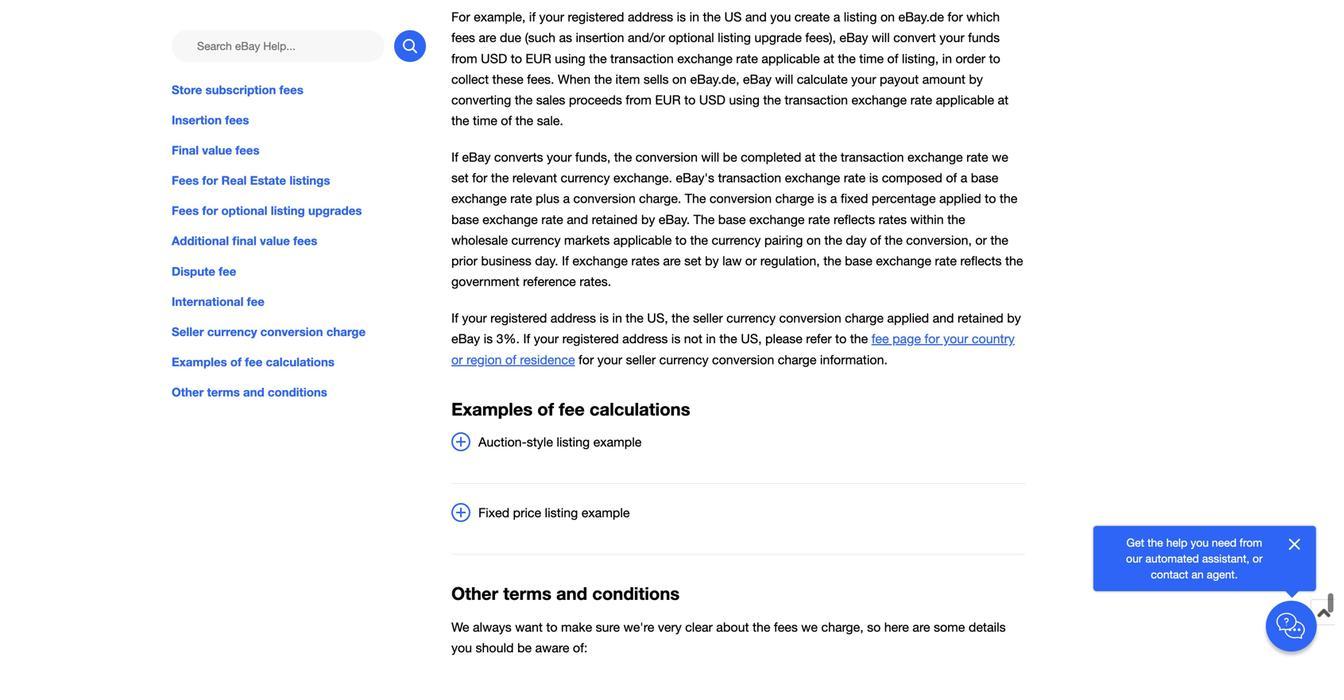 Task type: vqa. For each thing, say whether or not it's contained in the screenshot.
SELL
no



Task type: describe. For each thing, give the bounding box(es) containing it.
information.
[[821, 352, 888, 367]]

your down government
[[462, 311, 487, 326]]

of right composed at the top of page
[[947, 171, 958, 185]]

be inside we always want to make sure we're very clear about the fees we charge, so here are some details you should be aware of:
[[518, 641, 532, 656]]

1 vertical spatial registered
[[491, 311, 547, 326]]

details
[[969, 620, 1006, 635]]

your inside fee page for your country or region of residence
[[944, 332, 969, 346]]

payout
[[880, 72, 919, 87]]

for left real
[[202, 173, 218, 188]]

amount
[[923, 72, 966, 87]]

1 horizontal spatial other terms and conditions
[[452, 583, 680, 604]]

if down government
[[452, 311, 459, 326]]

final
[[172, 143, 199, 158]]

ebay.de,
[[691, 72, 740, 87]]

is up percentage
[[870, 171, 879, 185]]

fixed price listing example
[[479, 506, 630, 521]]

0 horizontal spatial calculations
[[266, 355, 335, 369]]

charge inside if your registered address is in the us, the seller currency conversion charge applied and retained by ebay is 3%. if your registered address is not in the us, please refer to the
[[845, 311, 884, 326]]

item
[[616, 72, 640, 87]]

final value fees
[[172, 143, 260, 158]]

a inside for example, if your registered address is in the us and you create a listing on ebay.de for which fees are due (such as insertion and/or optional listing upgrade fees), ebay will convert your funds from usd to eur using the transaction exchange rate applicable at the time of listing, in order to collect these fees. when the item sells on ebay.de, ebay will calculate your payout amount by converting the sales proceeds from eur to usd using the transaction exchange rate applicable at the time of the sale.
[[834, 10, 841, 24]]

are inside we always want to make sure we're very clear about the fees we charge, so here are some details you should be aware of:
[[913, 620, 931, 635]]

auction-style listing example
[[479, 435, 642, 450]]

when
[[558, 72, 591, 87]]

fixed
[[841, 191, 869, 206]]

collect
[[452, 72, 489, 87]]

fee page for your country or region of residence
[[452, 332, 1015, 367]]

conversion down international fee link
[[261, 325, 323, 339]]

some
[[934, 620, 966, 635]]

a right plus
[[563, 191, 570, 206]]

0 horizontal spatial reflects
[[834, 212, 876, 227]]

of right the day
[[871, 233, 882, 248]]

and inside if your registered address is in the us, the seller currency conversion charge applied and retained by ebay is 3%. if your registered address is not in the us, please refer to the
[[933, 311, 955, 326]]

ebay's
[[676, 171, 715, 185]]

funds,
[[576, 150, 611, 165]]

converting
[[452, 93, 512, 107]]

insertion
[[576, 30, 625, 45]]

get
[[1127, 536, 1145, 549]]

is left not
[[672, 332, 681, 346]]

day
[[846, 233, 867, 248]]

0 horizontal spatial rates
[[632, 254, 660, 268]]

help
[[1167, 536, 1188, 549]]

seller
[[172, 325, 204, 339]]

of inside fee page for your country or region of residence
[[506, 352, 517, 367]]

for inside fee page for your country or region of residence
[[925, 332, 940, 346]]

wholesale
[[452, 233, 508, 248]]

ebay right fees),
[[840, 30, 869, 45]]

1 vertical spatial address
[[551, 311, 596, 326]]

additional final value fees
[[172, 234, 317, 248]]

fees up insertion fees link
[[280, 83, 304, 97]]

ebay right ebay.de,
[[743, 72, 772, 87]]

listing inside fees for optional listing upgrades link
[[271, 204, 305, 218]]

by inside if your registered address is in the us, the seller currency conversion charge applied and retained by ebay is 3%. if your registered address is not in the us, please refer to the
[[1008, 311, 1022, 326]]

retained inside if ebay converts your funds, the conversion will be completed at the transaction exchange rate we set for the relevant currency exchange. ebay's transaction exchange rate is composed of a base exchange rate plus a conversion charge. the conversion charge is a fixed percentage applied to the base exchange rate and retained by ebay. the base exchange rate reflects rates within the wholesale currency markets applicable to the currency pairing on the day of the conversion, or the prior business day. if exchange rates are set by law or regulation, the base exchange rate reflects the government reference rates.
[[592, 212, 638, 227]]

charge down please
[[778, 352, 817, 367]]

1 horizontal spatial value
[[260, 234, 290, 248]]

business
[[481, 254, 532, 268]]

is left the fixed
[[818, 191, 827, 206]]

1 horizontal spatial other
[[452, 583, 499, 604]]

1 vertical spatial examples
[[452, 399, 533, 420]]

convert
[[894, 30, 937, 45]]

0 vertical spatial the
[[685, 191, 707, 206]]

should
[[476, 641, 514, 656]]

not
[[684, 332, 703, 346]]

international fee link
[[172, 293, 426, 310]]

dispute fee link
[[172, 263, 426, 280]]

example for fixed price listing example
[[582, 506, 630, 521]]

insertion fees
[[172, 113, 249, 127]]

estate
[[250, 173, 286, 188]]

if right day.
[[562, 254, 569, 268]]

store subscription fees link
[[172, 81, 426, 99]]

of down the converting
[[501, 113, 512, 128]]

transaction up composed at the top of page
[[841, 150, 905, 165]]

and/or
[[628, 30, 665, 45]]

for example, if your registered address is in the us and you create a listing on ebay.de for which fees are due (such as insertion and/or optional listing upgrade fees), ebay will convert your funds from usd to eur using the transaction exchange rate applicable at the time of listing, in order to collect these fees. when the item sells on ebay.de, ebay will calculate your payout amount by converting the sales proceeds from eur to usd using the transaction exchange rate applicable at the time of the sale.
[[452, 10, 1009, 128]]

so
[[868, 620, 881, 635]]

listings
[[290, 173, 330, 188]]

applied inside if your registered address is in the us, the seller currency conversion charge applied and retained by ebay is 3%. if your registered address is not in the us, please refer to the
[[888, 311, 930, 326]]

for up additional
[[202, 204, 218, 218]]

by down the charge.
[[642, 212, 656, 227]]

order
[[956, 51, 986, 66]]

registered inside for example, if your registered address is in the us and you create a listing on ebay.de for which fees are due (such as insertion and/or optional listing upgrade fees), ebay will convert your funds from usd to eur using the transaction exchange rate applicable at the time of listing, in order to collect these fees. when the item sells on ebay.de, ebay will calculate your payout amount by converting the sales proceeds from eur to usd using the transaction exchange rate applicable at the time of the sale.
[[568, 10, 625, 24]]

0 horizontal spatial other terms and conditions
[[172, 385, 327, 400]]

0 horizontal spatial examples
[[172, 355, 227, 369]]

sells
[[644, 72, 669, 87]]

currency down international fee
[[207, 325, 257, 339]]

applied inside if ebay converts your funds, the conversion will be completed at the transaction exchange rate we set for the relevant currency exchange. ebay's transaction exchange rate is composed of a base exchange rate plus a conversion charge. the conversion charge is a fixed percentage applied to the base exchange rate and retained by ebay. the base exchange rate reflects rates within the wholesale currency markets applicable to the currency pairing on the day of the conversion, or the prior business day. if exchange rates are set by law or regulation, the base exchange rate reflects the government reference rates.
[[940, 191, 982, 206]]

0 vertical spatial conditions
[[268, 385, 327, 400]]

for inside for example, if your registered address is in the us and you create a listing on ebay.de for which fees are due (such as insertion and/or optional listing upgrade fees), ebay will convert your funds from usd to eur using the transaction exchange rate applicable at the time of listing, in order to collect these fees. when the item sells on ebay.de, ebay will calculate your payout amount by converting the sales proceeds from eur to usd using the transaction exchange rate applicable at the time of the sale.
[[948, 10, 964, 24]]

exchange.
[[614, 171, 673, 185]]

relevant
[[513, 171, 557, 185]]

auction-style listing example button
[[452, 433, 1026, 453]]

if your registered address is in the us, the seller currency conversion charge applied and retained by ebay is 3%. if your registered address is not in the us, please refer to the
[[452, 311, 1022, 346]]

residence
[[520, 352, 575, 367]]

seller currency conversion charge link
[[172, 323, 426, 341]]

1 horizontal spatial time
[[860, 51, 884, 66]]

for
[[452, 10, 471, 24]]

and up make
[[557, 583, 588, 604]]

0 vertical spatial will
[[872, 30, 890, 45]]

are inside if ebay converts your funds, the conversion will be completed at the transaction exchange rate we set for the relevant currency exchange. ebay's transaction exchange rate is composed of a base exchange rate plus a conversion charge. the conversion charge is a fixed percentage applied to the base exchange rate and retained by ebay. the base exchange rate reflects rates within the wholesale currency markets applicable to the currency pairing on the day of the conversion, or the prior business day. if exchange rates are set by law or regulation, the base exchange rate reflects the government reference rates.
[[664, 254, 681, 268]]

listing inside auction-style listing example dropdown button
[[557, 435, 590, 450]]

composed
[[882, 171, 943, 185]]

on inside if ebay converts your funds, the conversion will be completed at the transaction exchange rate we set for the relevant currency exchange. ebay's transaction exchange rate is composed of a base exchange rate plus a conversion charge. the conversion charge is a fixed percentage applied to the base exchange rate and retained by ebay. the base exchange rate reflects rates within the wholesale currency markets applicable to the currency pairing on the day of the conversion, or the prior business day. if exchange rates are set by law or regulation, the base exchange rate reflects the government reference rates.
[[807, 233, 821, 248]]

page
[[893, 332, 922, 346]]

1 vertical spatial terms
[[504, 583, 552, 604]]

will inside if ebay converts your funds, the conversion will be completed at the transaction exchange rate we set for the relevant currency exchange. ebay's transaction exchange rate is composed of a base exchange rate plus a conversion charge. the conversion charge is a fixed percentage applied to the base exchange rate and retained by ebay. the base exchange rate reflects rates within the wholesale currency markets applicable to the currency pairing on the day of the conversion, or the prior business day. if exchange rates are set by law or regulation, the base exchange rate reflects the government reference rates.
[[702, 150, 720, 165]]

please
[[766, 332, 803, 346]]

of up style
[[538, 399, 554, 420]]

or right law
[[746, 254, 757, 268]]

a left the fixed
[[831, 191, 838, 206]]

conversion down ebay's
[[710, 191, 772, 206]]

sure
[[596, 620, 620, 635]]

the inside get the help you need from our automated assistant, or contact an agent.
[[1148, 536, 1164, 549]]

base down the day
[[845, 254, 873, 268]]

1 vertical spatial on
[[673, 72, 687, 87]]

1 horizontal spatial will
[[776, 72, 794, 87]]

currency down funds, on the top left of the page
[[561, 171, 610, 185]]

listing down us
[[718, 30, 751, 45]]

reference
[[523, 274, 576, 289]]

currency up day.
[[512, 233, 561, 248]]

and down examples of fee calculations link
[[243, 385, 265, 400]]

final
[[232, 234, 257, 248]]

of up payout
[[888, 51, 899, 66]]

0 vertical spatial using
[[555, 51, 586, 66]]

for right residence
[[579, 352, 594, 367]]

conversion down funds, on the top left of the page
[[574, 191, 636, 206]]

1 vertical spatial optional
[[221, 204, 268, 218]]

1 vertical spatial seller
[[626, 352, 656, 367]]

due
[[500, 30, 522, 45]]

transaction down calculate
[[785, 93, 849, 107]]

is left the 3%.
[[484, 332, 493, 346]]

insertion fees link
[[172, 111, 426, 129]]

base up wholesale
[[452, 212, 479, 227]]

0 vertical spatial us,
[[647, 311, 668, 326]]

2 vertical spatial address
[[623, 332, 668, 346]]

international
[[172, 294, 244, 309]]

2 horizontal spatial on
[[881, 10, 895, 24]]

our
[[1127, 552, 1143, 565]]

insertion
[[172, 113, 222, 127]]

contact
[[1152, 568, 1189, 581]]

country
[[972, 332, 1015, 346]]

listing right create
[[844, 10, 877, 24]]

markets
[[565, 233, 610, 248]]

other terms and conditions link
[[172, 384, 426, 401]]

refer
[[807, 332, 832, 346]]

1 vertical spatial using
[[730, 93, 760, 107]]

for your seller currency conversion charge information.
[[575, 352, 888, 367]]

listing inside fixed price listing example dropdown button
[[545, 506, 578, 521]]

get the help you need from our automated assistant, or contact an agent.
[[1127, 536, 1264, 581]]

additional
[[172, 234, 229, 248]]

if down the converting
[[452, 150, 459, 165]]

2 vertical spatial registered
[[563, 332, 619, 346]]

at inside if ebay converts your funds, the conversion will be completed at the transaction exchange rate we set for the relevant currency exchange. ebay's transaction exchange rate is composed of a base exchange rate plus a conversion charge. the conversion charge is a fixed percentage applied to the base exchange rate and retained by ebay. the base exchange rate reflects rates within the wholesale currency markets applicable to the currency pairing on the day of the conversion, or the prior business day. if exchange rates are set by law or regulation, the base exchange rate reflects the government reference rates.
[[805, 150, 816, 165]]

0 vertical spatial usd
[[481, 51, 508, 66]]

we inside if ebay converts your funds, the conversion will be completed at the transaction exchange rate we set for the relevant currency exchange. ebay's transaction exchange rate is composed of a base exchange rate plus a conversion charge. the conversion charge is a fixed percentage applied to the base exchange rate and retained by ebay. the base exchange rate reflects rates within the wholesale currency markets applicable to the currency pairing on the day of the conversion, or the prior business day. if exchange rates are set by law or regulation, the base exchange rate reflects the government reference rates.
[[992, 150, 1009, 165]]

fees up fees for real estate listings
[[236, 143, 260, 158]]

0 horizontal spatial time
[[473, 113, 498, 128]]

or right conversion,
[[976, 233, 988, 248]]

fee inside fee page for your country or region of residence
[[872, 332, 890, 346]]

style
[[527, 435, 553, 450]]

upgrade
[[755, 30, 802, 45]]

currency up law
[[712, 233, 761, 248]]

converts
[[495, 150, 544, 165]]

conversion inside if your registered address is in the us, the seller currency conversion charge applied and retained by ebay is 3%. if your registered address is not in the us, please refer to the
[[780, 311, 842, 326]]

base up law
[[719, 212, 746, 227]]

of:
[[573, 641, 588, 656]]

0 vertical spatial set
[[452, 171, 469, 185]]

fixed
[[479, 506, 510, 521]]

you inside get the help you need from our automated assistant, or contact an agent.
[[1191, 536, 1209, 549]]



Task type: locate. For each thing, give the bounding box(es) containing it.
(such
[[525, 30, 556, 45]]

other inside other terms and conditions link
[[172, 385, 204, 400]]

charge down international fee link
[[327, 325, 366, 339]]

from down item
[[626, 93, 652, 107]]

0 horizontal spatial applied
[[888, 311, 930, 326]]

optional inside for example, if your registered address is in the us and you create a listing on ebay.de for which fees are due (such as insertion and/or optional listing upgrade fees), ebay will convert your funds from usd to eur using the transaction exchange rate applicable at the time of listing, in order to collect these fees. when the item sells on ebay.de, ebay will calculate your payout amount by converting the sales proceeds from eur to usd using the transaction exchange rate applicable at the time of the sale.
[[669, 30, 715, 45]]

is left us
[[677, 10, 686, 24]]

in
[[690, 10, 700, 24], [943, 51, 953, 66], [613, 311, 623, 326], [706, 332, 716, 346]]

are right the here
[[913, 620, 931, 635]]

example
[[594, 435, 642, 450], [582, 506, 630, 521]]

usd
[[481, 51, 508, 66], [700, 93, 726, 107]]

examples
[[172, 355, 227, 369], [452, 399, 533, 420]]

example,
[[474, 10, 526, 24]]

sale.
[[537, 113, 564, 128]]

1 vertical spatial rates
[[632, 254, 660, 268]]

1 horizontal spatial from
[[626, 93, 652, 107]]

for left relevant
[[472, 171, 488, 185]]

be
[[723, 150, 738, 165], [518, 641, 532, 656]]

using up the "when"
[[555, 51, 586, 66]]

be left completed
[[723, 150, 738, 165]]

fees for optional listing upgrades link
[[172, 202, 426, 220]]

completed
[[741, 150, 802, 165]]

us
[[725, 10, 742, 24]]

a right composed at the top of page
[[961, 171, 968, 185]]

at right completed
[[805, 150, 816, 165]]

additional final value fees link
[[172, 232, 426, 250]]

conversion
[[636, 150, 698, 165], [574, 191, 636, 206], [710, 191, 772, 206], [780, 311, 842, 326], [261, 325, 323, 339], [713, 352, 775, 367]]

conditions up we're
[[593, 583, 680, 604]]

0 vertical spatial on
[[881, 10, 895, 24]]

other terms and conditions
[[172, 385, 327, 400], [452, 583, 680, 604]]

these
[[493, 72, 524, 87]]

the inside we always want to make sure we're very clear about the fees we charge, so here are some details you should be aware of:
[[753, 620, 771, 635]]

0 horizontal spatial will
[[702, 150, 720, 165]]

store subscription fees
[[172, 83, 304, 97]]

1 vertical spatial from
[[626, 93, 652, 107]]

and inside if ebay converts your funds, the conversion will be completed at the transaction exchange rate we set for the relevant currency exchange. ebay's transaction exchange rate is composed of a base exchange rate plus a conversion charge. the conversion charge is a fixed percentage applied to the base exchange rate and retained by ebay. the base exchange rate reflects rates within the wholesale currency markets applicable to the currency pairing on the day of the conversion, or the prior business day. if exchange rates are set by law or regulation, the base exchange rate reflects the government reference rates.
[[567, 212, 589, 227]]

1 horizontal spatial applied
[[940, 191, 982, 206]]

1 vertical spatial you
[[1191, 536, 1209, 549]]

or
[[976, 233, 988, 248], [746, 254, 757, 268], [452, 352, 463, 367], [1253, 552, 1264, 565]]

0 horizontal spatial seller
[[626, 352, 656, 367]]

seller currency conversion charge
[[172, 325, 366, 339]]

regulation,
[[761, 254, 820, 268]]

1 fees from the top
[[172, 173, 199, 188]]

base right composed at the top of page
[[972, 171, 999, 185]]

ebay.de
[[899, 10, 945, 24]]

be inside if ebay converts your funds, the conversion will be completed at the transaction exchange rate we set for the relevant currency exchange. ebay's transaction exchange rate is composed of a base exchange rate plus a conversion charge. the conversion charge is a fixed percentage applied to the base exchange rate and retained by ebay. the base exchange rate reflects rates within the wholesale currency markets applicable to the currency pairing on the day of the conversion, or the prior business day. if exchange rates are set by law or regulation, the base exchange rate reflects the government reference rates.
[[723, 150, 738, 165]]

about
[[717, 620, 749, 635]]

ebay inside if ebay converts your funds, the conversion will be completed at the transaction exchange rate we set for the relevant currency exchange. ebay's transaction exchange rate is composed of a base exchange rate plus a conversion charge. the conversion charge is a fixed percentage applied to the base exchange rate and retained by ebay. the base exchange rate reflects rates within the wholesale currency markets applicable to the currency pairing on the day of the conversion, or the prior business day. if exchange rates are set by law or regulation, the base exchange rate reflects the government reference rates.
[[462, 150, 491, 165]]

proceeds
[[569, 93, 623, 107]]

0 horizontal spatial you
[[452, 641, 472, 656]]

0 vertical spatial be
[[723, 150, 738, 165]]

here
[[885, 620, 910, 635]]

1 vertical spatial be
[[518, 641, 532, 656]]

1 horizontal spatial conditions
[[593, 583, 680, 604]]

2 vertical spatial at
[[805, 150, 816, 165]]

seller
[[693, 311, 723, 326], [626, 352, 656, 367]]

will left convert
[[872, 30, 890, 45]]

to inside we always want to make sure we're very clear about the fees we charge, so here are some details you should be aware of:
[[547, 620, 558, 635]]

0 vertical spatial registered
[[568, 10, 625, 24]]

optional up final
[[221, 204, 268, 218]]

ebay
[[840, 30, 869, 45], [743, 72, 772, 87], [462, 150, 491, 165], [452, 332, 480, 346]]

examples up auction-
[[452, 399, 533, 420]]

value down insertion fees
[[202, 143, 232, 158]]

your inside if ebay converts your funds, the conversion will be completed at the transaction exchange rate we set for the relevant currency exchange. ebay's transaction exchange rate is composed of a base exchange rate plus a conversion charge. the conversion charge is a fixed percentage applied to the base exchange rate and retained by ebay. the base exchange rate reflects rates within the wholesale currency markets applicable to the currency pairing on the day of the conversion, or the prior business day. if exchange rates are set by law or regulation, the base exchange rate reflects the government reference rates.
[[547, 150, 572, 165]]

1 vertical spatial retained
[[958, 311, 1004, 326]]

0 horizontal spatial are
[[479, 30, 497, 45]]

0 vertical spatial applicable
[[762, 51, 820, 66]]

0 vertical spatial rates
[[879, 212, 907, 227]]

1 horizontal spatial are
[[664, 254, 681, 268]]

1 vertical spatial are
[[664, 254, 681, 268]]

applicable inside if ebay converts your funds, the conversion will be completed at the transaction exchange rate we set for the relevant currency exchange. ebay's transaction exchange rate is composed of a base exchange rate plus a conversion charge. the conversion charge is a fixed percentage applied to the base exchange rate and retained by ebay. the base exchange rate reflects rates within the wholesale currency markets applicable to the currency pairing on the day of the conversion, or the prior business day. if exchange rates are set by law or regulation, the base exchange rate reflects the government reference rates.
[[614, 233, 672, 248]]

currency up fee page for your country or region of residence 'link'
[[727, 311, 776, 326]]

plus
[[536, 191, 560, 206]]

0 horizontal spatial set
[[452, 171, 469, 185]]

applied
[[940, 191, 982, 206], [888, 311, 930, 326]]

1 horizontal spatial rates
[[879, 212, 907, 227]]

for
[[948, 10, 964, 24], [472, 171, 488, 185], [202, 173, 218, 188], [202, 204, 218, 218], [925, 332, 940, 346], [579, 352, 594, 367]]

be down want
[[518, 641, 532, 656]]

terms up want
[[504, 583, 552, 604]]

rates down ebay.
[[632, 254, 660, 268]]

you down we
[[452, 641, 472, 656]]

examples of fee calculations up "auction-style listing example"
[[452, 399, 691, 420]]

will left calculate
[[776, 72, 794, 87]]

fees for optional listing upgrades
[[172, 204, 362, 218]]

fee up "auction-style listing example"
[[559, 399, 585, 420]]

address up and/or
[[628, 10, 674, 24]]

conditions down examples of fee calculations link
[[268, 385, 327, 400]]

is down rates.
[[600, 311, 609, 326]]

are inside for example, if your registered address is in the us and you create a listing on ebay.de for which fees are due (such as insertion and/or optional listing upgrade fees), ebay will convert your funds from usd to eur using the transaction exchange rate applicable at the time of listing, in order to collect these fees. when the item sells on ebay.de, ebay will calculate your payout amount by converting the sales proceeds from eur to usd using the transaction exchange rate applicable at the time of the sale.
[[479, 30, 497, 45]]

will
[[872, 30, 890, 45], [776, 72, 794, 87], [702, 150, 720, 165]]

are
[[479, 30, 497, 45], [664, 254, 681, 268], [913, 620, 931, 635]]

1 horizontal spatial using
[[730, 93, 760, 107]]

1 vertical spatial fees
[[172, 204, 199, 218]]

transaction down completed
[[718, 171, 782, 185]]

retained up markets
[[592, 212, 638, 227]]

other
[[172, 385, 204, 400], [452, 583, 499, 604]]

fees inside we always want to make sure we're very clear about the fees we charge, so here are some details you should be aware of:
[[774, 620, 798, 635]]

0 horizontal spatial usd
[[481, 51, 508, 66]]

you inside for example, if your registered address is in the us and you create a listing on ebay.de for which fees are due (such as insertion and/or optional listing upgrade fees), ebay will convert your funds from usd to eur using the transaction exchange rate applicable at the time of listing, in order to collect these fees. when the item sells on ebay.de, ebay will calculate your payout amount by converting the sales proceeds from eur to usd using the transaction exchange rate applicable at the time of the sale.
[[771, 10, 791, 24]]

1 horizontal spatial applicable
[[762, 51, 820, 66]]

retained up country
[[958, 311, 1004, 326]]

an
[[1192, 568, 1204, 581]]

law
[[723, 254, 742, 268]]

fee left page
[[872, 332, 890, 346]]

0 horizontal spatial on
[[673, 72, 687, 87]]

2 vertical spatial are
[[913, 620, 931, 635]]

from inside get the help you need from our automated assistant, or contact an agent.
[[1240, 536, 1263, 549]]

3%.
[[497, 332, 520, 346]]

seller inside if your registered address is in the us, the seller currency conversion charge applied and retained by ebay is 3%. if your registered address is not in the us, please refer to the
[[693, 311, 723, 326]]

your up residence
[[534, 332, 559, 346]]

fees for fees for optional listing upgrades
[[172, 204, 199, 218]]

0 vertical spatial at
[[824, 51, 835, 66]]

your up order
[[940, 30, 965, 45]]

reflects
[[834, 212, 876, 227], [961, 254, 1002, 268]]

fee page for your country or region of residence link
[[452, 332, 1015, 367]]

1 vertical spatial value
[[260, 234, 290, 248]]

is inside for example, if your registered address is in the us and you create a listing on ebay.de for which fees are due (such as insertion and/or optional listing upgrade fees), ebay will convert your funds from usd to eur using the transaction exchange rate applicable at the time of listing, in order to collect these fees. when the item sells on ebay.de, ebay will calculate your payout amount by converting the sales proceeds from eur to usd using the transaction exchange rate applicable at the time of the sale.
[[677, 10, 686, 24]]

subscription
[[206, 83, 276, 97]]

0 vertical spatial applied
[[940, 191, 982, 206]]

2 vertical spatial on
[[807, 233, 821, 248]]

1 vertical spatial calculations
[[590, 399, 691, 420]]

listing right price
[[545, 506, 578, 521]]

dispute
[[172, 264, 215, 279]]

listing right style
[[557, 435, 590, 450]]

1 vertical spatial us,
[[741, 332, 762, 346]]

1 vertical spatial usd
[[700, 93, 726, 107]]

by inside for example, if your registered address is in the us and you create a listing on ebay.de for which fees are due (such as insertion and/or optional listing upgrade fees), ebay will convert your funds from usd to eur using the transaction exchange rate applicable at the time of listing, in order to collect these fees. when the item sells on ebay.de, ebay will calculate your payout amount by converting the sales proceeds from eur to usd using the transaction exchange rate applicable at the time of the sale.
[[970, 72, 984, 87]]

1 vertical spatial the
[[694, 212, 715, 227]]

dispute fee
[[172, 264, 236, 279]]

will up ebay's
[[702, 150, 720, 165]]

time
[[860, 51, 884, 66], [473, 113, 498, 128]]

fees),
[[806, 30, 836, 45]]

Search eBay Help... text field
[[172, 30, 385, 62]]

at
[[824, 51, 835, 66], [998, 93, 1009, 107], [805, 150, 816, 165]]

usd down ebay.de,
[[700, 93, 726, 107]]

from
[[452, 51, 478, 66], [626, 93, 652, 107], [1240, 536, 1263, 549]]

ebay up 'region'
[[452, 332, 480, 346]]

conversion up refer
[[780, 311, 842, 326]]

0 horizontal spatial optional
[[221, 204, 268, 218]]

applicable down amount
[[936, 93, 995, 107]]

we always want to make sure we're very clear about the fees we charge, so here are some details you should be aware of:
[[452, 620, 1006, 656]]

assistant,
[[1203, 552, 1250, 565]]

and right us
[[746, 10, 767, 24]]

0 horizontal spatial we
[[802, 620, 818, 635]]

1 vertical spatial we
[[802, 620, 818, 635]]

fees.
[[527, 72, 555, 87]]

2 horizontal spatial from
[[1240, 536, 1263, 549]]

by left law
[[705, 254, 719, 268]]

for left which
[[948, 10, 964, 24]]

for inside if ebay converts your funds, the conversion will be completed at the transaction exchange rate we set for the relevant currency exchange. ebay's transaction exchange rate is composed of a base exchange rate plus a conversion charge. the conversion charge is a fixed percentage applied to the base exchange rate and retained by ebay. the base exchange rate reflects rates within the wholesale currency markets applicable to the currency pairing on the day of the conversion, or the prior business day. if exchange rates are set by law or regulation, the base exchange rate reflects the government reference rates.
[[472, 171, 488, 185]]

pairing
[[765, 233, 803, 248]]

time up payout
[[860, 51, 884, 66]]

we
[[452, 620, 470, 635]]

rates
[[879, 212, 907, 227], [632, 254, 660, 268]]

automated
[[1146, 552, 1200, 565]]

retained inside if your registered address is in the us, the seller currency conversion charge applied and retained by ebay is 3%. if your registered address is not in the us, please refer to the
[[958, 311, 1004, 326]]

address inside for example, if your registered address is in the us and you create a listing on ebay.de for which fees are due (such as insertion and/or optional listing upgrade fees), ebay will convert your funds from usd to eur using the transaction exchange rate applicable at the time of listing, in order to collect these fees. when the item sells on ebay.de, ebay will calculate your payout amount by converting the sales proceeds from eur to usd using the transaction exchange rate applicable at the time of the sale.
[[628, 10, 674, 24]]

from up collect
[[452, 51, 478, 66]]

2 fees from the top
[[172, 204, 199, 218]]

fixed price listing example button
[[452, 503, 1026, 523]]

and down conversion,
[[933, 311, 955, 326]]

conversion down if your registered address is in the us, the seller currency conversion charge applied and retained by ebay is 3%. if your registered address is not in the us, please refer to the
[[713, 352, 775, 367]]

0 vertical spatial example
[[594, 435, 642, 450]]

1 horizontal spatial seller
[[693, 311, 723, 326]]

1 vertical spatial reflects
[[961, 254, 1002, 268]]

1 vertical spatial will
[[776, 72, 794, 87]]

1 horizontal spatial eur
[[656, 93, 681, 107]]

ebay inside if your registered address is in the us, the seller currency conversion charge applied and retained by ebay is 3%. if your registered address is not in the us, please refer to the
[[452, 332, 480, 346]]

if right the 3%.
[[524, 332, 531, 346]]

charge up information.
[[845, 311, 884, 326]]

0 horizontal spatial examples of fee calculations
[[172, 355, 335, 369]]

0 vertical spatial we
[[992, 150, 1009, 165]]

2 horizontal spatial you
[[1191, 536, 1209, 549]]

0 horizontal spatial applicable
[[614, 233, 672, 248]]

2 vertical spatial from
[[1240, 536, 1263, 549]]

example right style
[[594, 435, 642, 450]]

1 vertical spatial applicable
[[936, 93, 995, 107]]

real
[[221, 173, 247, 188]]

applied up 'within' at the right of page
[[940, 191, 982, 206]]

1 horizontal spatial set
[[685, 254, 702, 268]]

0 vertical spatial address
[[628, 10, 674, 24]]

your right residence
[[598, 352, 623, 367]]

fees up additional
[[172, 204, 199, 218]]

currency
[[561, 171, 610, 185], [512, 233, 561, 248], [712, 233, 761, 248], [727, 311, 776, 326], [207, 325, 257, 339], [660, 352, 709, 367]]

other down seller
[[172, 385, 204, 400]]

funds
[[969, 30, 1000, 45]]

1 horizontal spatial examples
[[452, 399, 533, 420]]

1 horizontal spatial on
[[807, 233, 821, 248]]

if ebay converts your funds, the conversion will be completed at the transaction exchange rate we set for the relevant currency exchange. ebay's transaction exchange rate is composed of a base exchange rate plus a conversion charge. the conversion charge is a fixed percentage applied to the base exchange rate and retained by ebay. the base exchange rate reflects rates within the wholesale currency markets applicable to the currency pairing on the day of the conversion, or the prior business day. if exchange rates are set by law or regulation, the base exchange rate reflects the government reference rates.
[[452, 150, 1024, 289]]

currency inside if your registered address is in the us, the seller currency conversion charge applied and retained by ebay is 3%. if your registered address is not in the us, please refer to the
[[727, 311, 776, 326]]

1 vertical spatial conditions
[[593, 583, 680, 604]]

using
[[555, 51, 586, 66], [730, 93, 760, 107]]

sales
[[537, 93, 566, 107]]

retained
[[592, 212, 638, 227], [958, 311, 1004, 326]]

fees down fees for optional listing upgrades link
[[293, 234, 317, 248]]

fees for fees for real estate listings
[[172, 173, 199, 188]]

address
[[628, 10, 674, 24], [551, 311, 596, 326], [623, 332, 668, 346]]

1 horizontal spatial reflects
[[961, 254, 1002, 268]]

0 horizontal spatial eur
[[526, 51, 552, 66]]

are down ebay.
[[664, 254, 681, 268]]

to
[[511, 51, 522, 66], [990, 51, 1001, 66], [685, 93, 696, 107], [985, 191, 997, 206], [676, 233, 687, 248], [836, 332, 847, 346], [547, 620, 558, 635]]

0 vertical spatial eur
[[526, 51, 552, 66]]

you right help
[[1191, 536, 1209, 549]]

get the help you need from our automated assistant, or contact an agent. tooltip
[[1120, 535, 1271, 583]]

1 horizontal spatial us,
[[741, 332, 762, 346]]

you inside we always want to make sure we're very clear about the fees we charge, so here are some details you should be aware of:
[[452, 641, 472, 656]]

0 vertical spatial optional
[[669, 30, 715, 45]]

base
[[972, 171, 999, 185], [452, 212, 479, 227], [719, 212, 746, 227], [845, 254, 873, 268]]

1 horizontal spatial calculations
[[590, 399, 691, 420]]

price
[[513, 506, 542, 521]]

your right if at the top
[[540, 10, 565, 24]]

fee inside dispute fee "link"
[[219, 264, 236, 279]]

1 vertical spatial applied
[[888, 311, 930, 326]]

1 horizontal spatial we
[[992, 150, 1009, 165]]

a right create
[[834, 10, 841, 24]]

registered up residence
[[563, 332, 619, 346]]

reflects down conversion,
[[961, 254, 1002, 268]]

always
[[473, 620, 512, 635]]

0 vertical spatial you
[[771, 10, 791, 24]]

0 horizontal spatial value
[[202, 143, 232, 158]]

set up wholesale
[[452, 171, 469, 185]]

very
[[658, 620, 682, 635]]

fee down seller currency conversion charge on the left of page
[[245, 355, 263, 369]]

or inside get the help you need from our automated assistant, or contact an agent.
[[1253, 552, 1264, 565]]

within
[[911, 212, 944, 227]]

example for auction-style listing example
[[594, 435, 642, 450]]

fees inside for example, if your registered address is in the us and you create a listing on ebay.de for which fees are due (such as insertion and/or optional listing upgrade fees), ebay will convert your funds from usd to eur using the transaction exchange rate applicable at the time of listing, in order to collect these fees. when the item sells on ebay.de, ebay will calculate your payout amount by converting the sales proceeds from eur to usd using the transaction exchange rate applicable at the time of the sale.
[[452, 30, 475, 45]]

aware
[[536, 641, 570, 656]]

you up upgrade
[[771, 10, 791, 24]]

reflects down the fixed
[[834, 212, 876, 227]]

conversion up exchange.
[[636, 150, 698, 165]]

government
[[452, 274, 520, 289]]

1 vertical spatial examples of fee calculations
[[452, 399, 691, 420]]

fees for real estate listings
[[172, 173, 330, 188]]

1 horizontal spatial optional
[[669, 30, 715, 45]]

fee inside international fee link
[[247, 294, 265, 309]]

examples down seller
[[172, 355, 227, 369]]

fees down the for
[[452, 30, 475, 45]]

or left 'region'
[[452, 352, 463, 367]]

1 horizontal spatial examples of fee calculations
[[452, 399, 691, 420]]

we're
[[624, 620, 655, 635]]

as
[[559, 30, 573, 45]]

charge inside if ebay converts your funds, the conversion will be completed at the transaction exchange rate we set for the relevant currency exchange. ebay's transaction exchange rate is composed of a base exchange rate plus a conversion charge. the conversion charge is a fixed percentage applied to the base exchange rate and retained by ebay. the base exchange rate reflects rates within the wholesale currency markets applicable to the currency pairing on the day of the conversion, or the prior business day. if exchange rates are set by law or regulation, the base exchange rate reflects the government reference rates.
[[776, 191, 815, 206]]

2 horizontal spatial will
[[872, 30, 890, 45]]

ebay left converts
[[462, 150, 491, 165]]

0 horizontal spatial from
[[452, 51, 478, 66]]

set left law
[[685, 254, 702, 268]]

1 horizontal spatial you
[[771, 10, 791, 24]]

usd up these
[[481, 51, 508, 66]]

terms down seller currency conversion charge on the left of page
[[207, 385, 240, 400]]

on right sells
[[673, 72, 687, 87]]

1 vertical spatial at
[[998, 93, 1009, 107]]

or inside fee page for your country or region of residence
[[452, 352, 463, 367]]

listing down 'fees for real estate listings' link
[[271, 204, 305, 218]]

eur down sells
[[656, 93, 681, 107]]

1 horizontal spatial be
[[723, 150, 738, 165]]

your left payout
[[852, 72, 877, 87]]

calculate
[[797, 72, 848, 87]]

optional right and/or
[[669, 30, 715, 45]]

to inside if your registered address is in the us, the seller currency conversion charge applied and retained by ebay is 3%. if your registered address is not in the us, please refer to the
[[836, 332, 847, 346]]

by down order
[[970, 72, 984, 87]]

percentage
[[872, 191, 936, 206]]

fees down store subscription fees
[[225, 113, 249, 127]]

currency down not
[[660, 352, 709, 367]]

final value fees link
[[172, 142, 426, 159]]

2 vertical spatial applicable
[[614, 233, 672, 248]]

address down rates.
[[551, 311, 596, 326]]

0 vertical spatial retained
[[592, 212, 638, 227]]

fee
[[219, 264, 236, 279], [247, 294, 265, 309], [872, 332, 890, 346], [245, 355, 263, 369], [559, 399, 585, 420]]

other up we
[[452, 583, 499, 604]]

0 vertical spatial fees
[[172, 173, 199, 188]]

and inside for example, if your registered address is in the us and you create a listing on ebay.de for which fees are due (such as insertion and/or optional listing upgrade fees), ebay will convert your funds from usd to eur using the transaction exchange rate applicable at the time of listing, in order to collect these fees. when the item sells on ebay.de, ebay will calculate your payout amount by converting the sales proceeds from eur to usd using the transaction exchange rate applicable at the time of the sale.
[[746, 10, 767, 24]]

the right ebay.
[[694, 212, 715, 227]]

2 horizontal spatial applicable
[[936, 93, 995, 107]]

0 vertical spatial other
[[172, 385, 204, 400]]

fee inside examples of fee calculations link
[[245, 355, 263, 369]]

we inside we always want to make sure we're very clear about the fees we charge, so here are some details you should be aware of:
[[802, 620, 818, 635]]

0 vertical spatial terms
[[207, 385, 240, 400]]

agent.
[[1208, 568, 1239, 581]]

of down seller currency conversion charge on the left of page
[[230, 355, 242, 369]]

we
[[992, 150, 1009, 165], [802, 620, 818, 635]]

1 vertical spatial time
[[473, 113, 498, 128]]

transaction down and/or
[[611, 51, 674, 66]]

0 horizontal spatial be
[[518, 641, 532, 656]]



